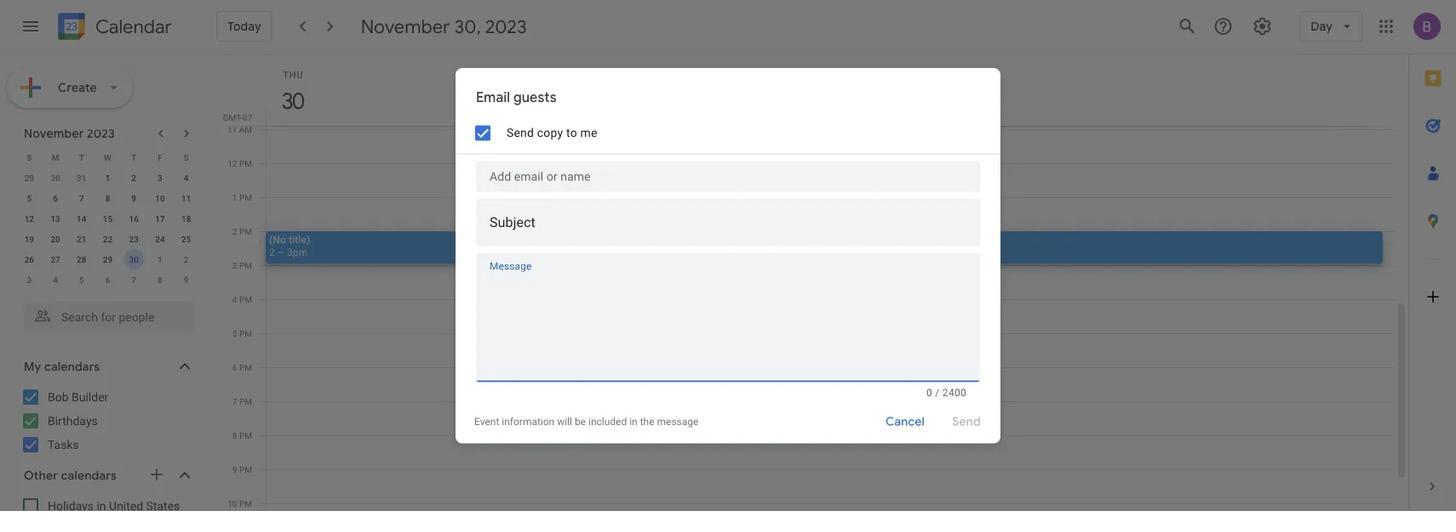 Task type: vqa. For each thing, say whether or not it's contained in the screenshot.


Task type: locate. For each thing, give the bounding box(es) containing it.
1 vertical spatial 3
[[232, 261, 237, 271]]

1 vertical spatial 1
[[232, 193, 237, 203]]

13 element
[[45, 209, 66, 229]]

2 left the –
[[269, 247, 275, 259]]

30,
[[454, 14, 481, 38]]

tab list
[[1410, 55, 1457, 463]]

3 inside grid
[[232, 261, 237, 271]]

information
[[502, 416, 555, 428]]

t left f
[[131, 152, 137, 163]]

1 horizontal spatial 11
[[227, 124, 237, 135]]

1 horizontal spatial 10
[[228, 499, 237, 509]]

pm for 6 pm
[[239, 363, 252, 373]]

2 horizontal spatial 8
[[232, 431, 237, 441]]

21
[[77, 234, 86, 244]]

december 1 element
[[150, 250, 170, 270]]

1 horizontal spatial 29
[[103, 255, 113, 265]]

2 up 16 element
[[131, 173, 136, 183]]

1 vertical spatial 7
[[131, 275, 136, 285]]

12 up 19
[[24, 214, 34, 224]]

4 for 4 pm
[[232, 295, 237, 305]]

pm for 12 pm
[[239, 158, 252, 169]]

12 for 12 pm
[[228, 158, 237, 169]]

30 down m
[[51, 173, 60, 183]]

1 horizontal spatial 12
[[228, 158, 237, 169]]

0 horizontal spatial 3
[[27, 275, 32, 285]]

29 element
[[98, 250, 118, 270]]

22
[[103, 234, 113, 244]]

october 29 element
[[19, 168, 39, 188]]

6 for december 6 'element'
[[105, 275, 110, 285]]

7
[[79, 193, 84, 204], [131, 275, 136, 285], [232, 397, 237, 407]]

5 down "28" element
[[79, 275, 84, 285]]

6 down october 30 "element"
[[53, 193, 58, 204]]

0 horizontal spatial (no
[[269, 234, 286, 246]]

bob builder
[[48, 391, 108, 405]]

29 for 29 element
[[103, 255, 113, 265]]

7 inside grid
[[232, 397, 237, 407]]

birthdays
[[48, 414, 98, 429]]

2 vertical spatial 4
[[232, 295, 237, 305]]

16
[[129, 214, 139, 224]]

23 element
[[124, 229, 144, 250]]

pm down 4 pm
[[239, 329, 252, 339]]

the
[[640, 416, 655, 428]]

4 down 3 pm
[[232, 295, 237, 305]]

pm for 2 pm
[[239, 227, 252, 237]]

10 inside grid
[[228, 499, 237, 509]]

28
[[77, 255, 86, 265]]

5 up 12 element
[[27, 193, 32, 204]]

6
[[53, 193, 58, 204], [105, 275, 110, 285], [232, 363, 237, 373]]

10 for 10
[[155, 193, 165, 204]]

december 4 element
[[45, 270, 66, 290]]

2
[[131, 173, 136, 183], [232, 227, 237, 237], [269, 247, 275, 259], [184, 255, 189, 265]]

8 pm
[[232, 431, 252, 441]]

7 down 30 element
[[131, 275, 136, 285]]

title)
[[289, 234, 310, 246], [601, 245, 641, 269]]

2 horizontal spatial 3
[[232, 261, 237, 271]]

27 element
[[45, 250, 66, 270]]

8 up 15 element
[[105, 193, 110, 204]]

2 vertical spatial 8
[[232, 431, 237, 441]]

email
[[476, 89, 510, 106]]

2023 right the 30,
[[485, 14, 527, 38]]

november for november 30, 2023
[[361, 14, 450, 38]]

10 inside 10 element
[[155, 193, 165, 204]]

11 pm from the top
[[239, 499, 252, 509]]

26
[[24, 255, 34, 265]]

pm for 1 pm
[[239, 193, 252, 203]]

title) inside the (no title) 2 – 3pm
[[289, 234, 310, 246]]

calendars inside "dropdown button"
[[61, 469, 117, 484]]

0 / 2400
[[927, 387, 967, 399]]

7 up 14 element
[[79, 193, 84, 204]]

7 for 7 pm
[[232, 397, 237, 407]]

november up m
[[24, 126, 84, 141]]

1 horizontal spatial 2023
[[485, 14, 527, 38]]

4 down 27 "element"
[[53, 275, 58, 285]]

30 down 23 in the left of the page
[[129, 255, 139, 265]]

25
[[181, 234, 191, 244]]

11 down gmt-
[[227, 124, 237, 135]]

calendars up 'bob builder'
[[44, 360, 100, 375]]

8 down 7 pm
[[232, 431, 237, 441]]

1 horizontal spatial s
[[184, 152, 189, 163]]

my calendars
[[24, 360, 100, 375]]

email guests dialog
[[456, 68, 1001, 444]]

6 down 29 element
[[105, 275, 110, 285]]

pm
[[239, 158, 252, 169], [239, 193, 252, 203], [239, 227, 252, 237], [239, 261, 252, 271], [239, 295, 252, 305], [239, 329, 252, 339], [239, 363, 252, 373], [239, 397, 252, 407], [239, 431, 252, 441], [239, 465, 252, 475], [239, 499, 252, 509]]

1 horizontal spatial november
[[361, 14, 450, 38]]

/
[[936, 387, 940, 399]]

6 row from the top
[[16, 250, 199, 270]]

9 for december 9 element
[[184, 275, 189, 285]]

11 am
[[227, 124, 252, 135]]

4
[[184, 173, 189, 183], [53, 275, 58, 285], [232, 295, 237, 305]]

0 horizontal spatial 4
[[53, 275, 58, 285]]

november for november 2023
[[24, 126, 84, 141]]

pm down 7 pm
[[239, 431, 252, 441]]

9 down december 2 element at left
[[184, 275, 189, 285]]

30
[[51, 173, 60, 183], [129, 255, 139, 265]]

3 for 3 pm
[[232, 261, 237, 271]]

30 element
[[124, 250, 144, 270]]

calendar element
[[55, 9, 172, 47]]

17 element
[[150, 209, 170, 229]]

2 horizontal spatial 7
[[232, 397, 237, 407]]

bob
[[48, 391, 69, 405]]

20
[[51, 234, 60, 244]]

None text field
[[490, 216, 967, 240], [476, 273, 981, 375], [490, 216, 967, 240], [476, 273, 981, 375]]

pm down am
[[239, 158, 252, 169]]

1 down w
[[105, 173, 110, 183]]

pm up 7 pm
[[239, 363, 252, 373]]

10 up 17
[[155, 193, 165, 204]]

1 vertical spatial 9
[[184, 275, 189, 285]]

12 inside grid
[[228, 158, 237, 169]]

pm up 2 pm
[[239, 193, 252, 203]]

1 horizontal spatial 7
[[131, 275, 136, 285]]

t up october 31 element
[[79, 152, 84, 163]]

2 up 3 pm
[[232, 227, 237, 237]]

november 30, 2023
[[361, 14, 527, 38]]

2 horizontal spatial 5
[[232, 329, 237, 339]]

1 horizontal spatial 5
[[79, 275, 84, 285]]

row group
[[16, 168, 199, 290]]

title) for (no title)
[[601, 245, 641, 269]]

guests
[[514, 89, 557, 106]]

2 vertical spatial 6
[[232, 363, 237, 373]]

6 pm
[[232, 363, 252, 373]]

2 row from the top
[[16, 168, 199, 188]]

1 down 12 pm
[[232, 193, 237, 203]]

3
[[158, 173, 163, 183], [232, 261, 237, 271], [27, 275, 32, 285]]

cancel
[[886, 414, 925, 429]]

1 for 'december 1' element
[[158, 255, 163, 265]]

3 inside december 3 element
[[27, 275, 32, 285]]

2 vertical spatial 9
[[232, 465, 237, 475]]

(no inside the (no title) 2 – 3pm
[[269, 234, 286, 246]]

0 horizontal spatial 11
[[181, 193, 191, 204]]

1 vertical spatial 29
[[103, 255, 113, 265]]

0 vertical spatial 7
[[79, 193, 84, 204]]

6 inside december 6 'element'
[[105, 275, 110, 285]]

28 element
[[71, 250, 92, 270]]

0 vertical spatial 4
[[184, 173, 189, 183]]

1
[[105, 173, 110, 183], [232, 193, 237, 203], [158, 255, 163, 265]]

1 vertical spatial 4
[[53, 275, 58, 285]]

0 vertical spatial 9
[[131, 193, 136, 204]]

9 up 16 element
[[131, 193, 136, 204]]

4 row from the top
[[16, 209, 199, 229]]

4 pm from the top
[[239, 261, 252, 271]]

calendars inside dropdown button
[[44, 360, 100, 375]]

0 vertical spatial november
[[361, 14, 450, 38]]

10 for 10 pm
[[228, 499, 237, 509]]

pm down 2 pm
[[239, 261, 252, 271]]

3 down 26 element
[[27, 275, 32, 285]]

today button
[[216, 11, 272, 42]]

2 t from the left
[[131, 152, 137, 163]]

10 pm
[[228, 499, 252, 509]]

7 up 8 pm
[[232, 397, 237, 407]]

30 inside 30 element
[[129, 255, 139, 265]]

1 pm from the top
[[239, 158, 252, 169]]

30 inside october 30 "element"
[[51, 173, 60, 183]]

6 inside grid
[[232, 363, 237, 373]]

1 up december 8 element
[[158, 255, 163, 265]]

8 pm from the top
[[239, 397, 252, 407]]

29 left october 30 "element"
[[24, 173, 34, 183]]

12 down 11 am
[[228, 158, 237, 169]]

2 horizontal spatial 9
[[232, 465, 237, 475]]

24
[[155, 234, 165, 244]]

0 vertical spatial 29
[[24, 173, 34, 183]]

5 pm from the top
[[239, 295, 252, 305]]

my calendars list
[[3, 384, 211, 459]]

send
[[507, 126, 534, 140]]

9 up 10 pm
[[232, 465, 237, 475]]

12 element
[[19, 209, 39, 229]]

6 pm from the top
[[239, 329, 252, 339]]

8 for 8 pm
[[232, 431, 237, 441]]

9 pm from the top
[[239, 431, 252, 441]]

pm for 3 pm
[[239, 261, 252, 271]]

1 for 1 pm
[[232, 193, 237, 203]]

1 vertical spatial 30
[[129, 255, 139, 265]]

2 horizontal spatial 1
[[232, 193, 237, 203]]

0 vertical spatial 1
[[105, 173, 110, 183]]

december 5 element
[[71, 270, 92, 290]]

3 down 2 pm
[[232, 261, 237, 271]]

1 horizontal spatial 30
[[129, 255, 139, 265]]

copy
[[537, 126, 563, 140]]

1 inside grid
[[232, 193, 237, 203]]

november left the 30,
[[361, 14, 450, 38]]

2 inside the (no title) 2 – 3pm
[[269, 247, 275, 259]]

be
[[575, 416, 586, 428]]

3 up 10 element at the left of the page
[[158, 173, 163, 183]]

1 vertical spatial 2023
[[87, 126, 115, 141]]

1 vertical spatial 8
[[158, 275, 163, 285]]

0 vertical spatial 5
[[27, 193, 32, 204]]

3pm
[[287, 247, 308, 259]]

column header
[[266, 55, 1395, 126]]

s up 'october 29' element
[[27, 152, 32, 163]]

pm down the 9 pm
[[239, 499, 252, 509]]

calendars
[[44, 360, 100, 375], [61, 469, 117, 484]]

2 vertical spatial 3
[[27, 275, 32, 285]]

1 vertical spatial november
[[24, 126, 84, 141]]

2 down 25 element
[[184, 255, 189, 265]]

0 horizontal spatial 30
[[51, 173, 60, 183]]

3 row from the top
[[16, 188, 199, 209]]

december 2 element
[[176, 250, 196, 270]]

10
[[155, 193, 165, 204], [228, 499, 237, 509]]

2 horizontal spatial 6
[[232, 363, 237, 373]]

0 horizontal spatial november
[[24, 126, 84, 141]]

1 vertical spatial 6
[[105, 275, 110, 285]]

4 up 11 element
[[184, 173, 189, 183]]

0 horizontal spatial t
[[79, 152, 84, 163]]

1 horizontal spatial title)
[[601, 245, 641, 269]]

2 horizontal spatial 4
[[232, 295, 237, 305]]

2 vertical spatial 1
[[158, 255, 163, 265]]

november 2023 grid
[[16, 147, 199, 290]]

0 vertical spatial 12
[[228, 158, 237, 169]]

2 vertical spatial 5
[[232, 329, 237, 339]]

0 vertical spatial 11
[[227, 124, 237, 135]]

1 vertical spatial 12
[[24, 214, 34, 224]]

4 pm
[[232, 295, 252, 305]]

3 pm from the top
[[239, 227, 252, 237]]

1 vertical spatial 10
[[228, 499, 237, 509]]

0 vertical spatial 2023
[[485, 14, 527, 38]]

my calendars button
[[3, 354, 211, 381]]

11
[[227, 124, 237, 135], [181, 193, 191, 204]]

1 horizontal spatial 1
[[158, 255, 163, 265]]

grid
[[218, 55, 1409, 512]]

other calendars button
[[3, 463, 211, 490]]

0 horizontal spatial s
[[27, 152, 32, 163]]

0 horizontal spatial 7
[[79, 193, 84, 204]]

11 inside november 2023 grid
[[181, 193, 191, 204]]

0 horizontal spatial title)
[[289, 234, 310, 246]]

0 horizontal spatial 10
[[155, 193, 165, 204]]

1 row from the top
[[16, 147, 199, 168]]

november
[[361, 14, 450, 38], [24, 126, 84, 141]]

1 horizontal spatial t
[[131, 152, 137, 163]]

7 row from the top
[[16, 270, 199, 290]]

included
[[589, 416, 627, 428]]

october 31 element
[[71, 168, 92, 188]]

29 down 22
[[103, 255, 113, 265]]

1 vertical spatial 5
[[79, 275, 84, 285]]

pm down 3 pm
[[239, 295, 252, 305]]

0 vertical spatial calendars
[[44, 360, 100, 375]]

december 9 element
[[176, 270, 196, 290]]

5
[[27, 193, 32, 204], [79, 275, 84, 285], [232, 329, 237, 339]]

10 down the 9 pm
[[228, 499, 237, 509]]

2 vertical spatial 7
[[232, 397, 237, 407]]

(no for (no title) 2 – 3pm
[[269, 234, 286, 246]]

f
[[158, 152, 162, 163]]

1 horizontal spatial 6
[[105, 275, 110, 285]]

5 down 4 pm
[[232, 329, 237, 339]]

None search field
[[0, 296, 211, 333]]

pm for 4 pm
[[239, 295, 252, 305]]

other
[[24, 469, 58, 484]]

pm for 10 pm
[[239, 499, 252, 509]]

4 for december 4 element
[[53, 275, 58, 285]]

0 vertical spatial 10
[[155, 193, 165, 204]]

11 up 18
[[181, 193, 191, 204]]

0 horizontal spatial 29
[[24, 173, 34, 183]]

1 vertical spatial calendars
[[61, 469, 117, 484]]

5 row from the top
[[16, 229, 199, 250]]

calendars down tasks
[[61, 469, 117, 484]]

row
[[16, 147, 199, 168], [16, 168, 199, 188], [16, 188, 199, 209], [16, 209, 199, 229], [16, 229, 199, 250], [16, 250, 199, 270], [16, 270, 199, 290]]

1 horizontal spatial (no
[[566, 245, 596, 269]]

pm down 8 pm
[[239, 465, 252, 475]]

s
[[27, 152, 32, 163], [184, 152, 189, 163]]

2023
[[485, 14, 527, 38], [87, 126, 115, 141]]

calendar heading
[[92, 15, 172, 39]]

12 inside 12 element
[[24, 214, 34, 224]]

0 vertical spatial 8
[[105, 193, 110, 204]]

0 vertical spatial 30
[[51, 173, 60, 183]]

1 horizontal spatial 8
[[158, 275, 163, 285]]

pm down 1 pm
[[239, 227, 252, 237]]

29
[[24, 173, 34, 183], [103, 255, 113, 265]]

2 pm from the top
[[239, 193, 252, 203]]

s right f
[[184, 152, 189, 163]]

(no
[[269, 234, 286, 246], [566, 245, 596, 269]]

1 horizontal spatial 9
[[184, 275, 189, 285]]

13
[[51, 214, 60, 224]]

0 horizontal spatial 12
[[24, 214, 34, 224]]

december 6 element
[[98, 270, 118, 290]]

1 vertical spatial 11
[[181, 193, 191, 204]]

2023 up w
[[87, 126, 115, 141]]

pm for 5 pm
[[239, 329, 252, 339]]

12
[[228, 158, 237, 169], [24, 214, 34, 224]]

w
[[104, 152, 112, 163]]

7 pm from the top
[[239, 363, 252, 373]]

8
[[105, 193, 110, 204], [158, 275, 163, 285], [232, 431, 237, 441]]

4 inside grid
[[232, 295, 237, 305]]

8 down 'december 1' element
[[158, 275, 163, 285]]

07
[[243, 112, 252, 123]]

31
[[77, 173, 86, 183]]

9
[[131, 193, 136, 204], [184, 275, 189, 285], [232, 465, 237, 475]]

0 vertical spatial 6
[[53, 193, 58, 204]]

pm up 8 pm
[[239, 397, 252, 407]]

7 for december 7 element
[[131, 275, 136, 285]]

main drawer image
[[20, 16, 41, 37]]

10 pm from the top
[[239, 465, 252, 475]]

6 up 7 pm
[[232, 363, 237, 373]]

1 horizontal spatial 3
[[158, 173, 163, 183]]

12 for 12
[[24, 214, 34, 224]]

december 7 element
[[124, 270, 144, 290]]



Task type: describe. For each thing, give the bounding box(es) containing it.
17
[[155, 214, 165, 224]]

row containing 5
[[16, 188, 199, 209]]

send copy to me
[[507, 126, 598, 140]]

(no title)
[[566, 245, 641, 269]]

november 2023
[[24, 126, 115, 141]]

15
[[103, 214, 113, 224]]

3 pm
[[232, 261, 252, 271]]

11 element
[[176, 188, 196, 209]]

0 vertical spatial 3
[[158, 173, 163, 183]]

6 for 6 pm
[[232, 363, 237, 373]]

row containing 19
[[16, 229, 199, 250]]

today
[[227, 19, 261, 34]]

row containing s
[[16, 147, 199, 168]]

email guests
[[476, 89, 557, 106]]

16 element
[[124, 209, 144, 229]]

row group containing 29
[[16, 168, 199, 290]]

grid containing (no title)
[[218, 55, 1409, 512]]

1 s from the left
[[27, 152, 32, 163]]

0 horizontal spatial 1
[[105, 173, 110, 183]]

event information will be included in the message
[[475, 416, 699, 428]]

19
[[24, 234, 34, 244]]

21 element
[[71, 229, 92, 250]]

tasks
[[48, 438, 79, 452]]

in
[[630, 416, 638, 428]]

0 horizontal spatial 5
[[27, 193, 32, 204]]

gmt-07
[[223, 112, 252, 123]]

title) for (no title) 2 – 3pm
[[289, 234, 310, 246]]

pm for 8 pm
[[239, 431, 252, 441]]

30 cell
[[121, 250, 147, 270]]

gmt-
[[223, 112, 243, 123]]

event
[[475, 416, 499, 428]]

will
[[557, 416, 572, 428]]

2400
[[943, 387, 967, 399]]

12 pm
[[228, 158, 252, 169]]

18
[[181, 214, 191, 224]]

row containing 26
[[16, 250, 199, 270]]

cancel button
[[878, 401, 933, 442]]

14
[[77, 214, 86, 224]]

0 horizontal spatial 8
[[105, 193, 110, 204]]

calendars for other calendars
[[61, 469, 117, 484]]

december 8 element
[[150, 270, 170, 290]]

m
[[52, 152, 59, 163]]

30 for 30 element
[[129, 255, 139, 265]]

5 for "december 5" element
[[79, 275, 84, 285]]

1 horizontal spatial 4
[[184, 173, 189, 183]]

support image
[[1213, 16, 1234, 37]]

me
[[581, 126, 598, 140]]

23
[[129, 234, 139, 244]]

10 element
[[150, 188, 170, 209]]

calendar
[[95, 15, 172, 39]]

3 for december 3 element
[[27, 275, 32, 285]]

9 pm
[[232, 465, 252, 475]]

0 horizontal spatial 2023
[[87, 126, 115, 141]]

Add email or name text field
[[490, 161, 967, 192]]

0 horizontal spatial 6
[[53, 193, 58, 204]]

to
[[567, 126, 577, 140]]

row containing 3
[[16, 270, 199, 290]]

8 for december 8 element
[[158, 275, 163, 285]]

am
[[239, 124, 252, 135]]

message
[[657, 416, 699, 428]]

pm for 7 pm
[[239, 397, 252, 407]]

2 s from the left
[[184, 152, 189, 163]]

25 element
[[176, 229, 196, 250]]

calendars for my calendars
[[44, 360, 100, 375]]

row containing 12
[[16, 209, 199, 229]]

30 for october 30 "element"
[[51, 173, 60, 183]]

(no title) heading
[[566, 245, 641, 269]]

11 for 11
[[181, 193, 191, 204]]

row containing 29
[[16, 168, 199, 188]]

20 element
[[45, 229, 66, 250]]

11 for 11 am
[[227, 124, 237, 135]]

26 element
[[19, 250, 39, 270]]

october 30 element
[[45, 168, 66, 188]]

0 horizontal spatial 9
[[131, 193, 136, 204]]

my
[[24, 360, 41, 375]]

19 element
[[19, 229, 39, 250]]

(no for (no title)
[[566, 245, 596, 269]]

5 pm
[[232, 329, 252, 339]]

24 element
[[150, 229, 170, 250]]

other calendars
[[24, 469, 117, 484]]

(no title) 2 – 3pm
[[269, 234, 310, 259]]

pm for 9 pm
[[239, 465, 252, 475]]

18 element
[[176, 209, 196, 229]]

9 for 9 pm
[[232, 465, 237, 475]]

27
[[51, 255, 60, 265]]

14 element
[[71, 209, 92, 229]]

2 inside december 2 element
[[184, 255, 189, 265]]

0
[[927, 387, 933, 399]]

5 for 5 pm
[[232, 329, 237, 339]]

15 element
[[98, 209, 118, 229]]

7 pm
[[232, 397, 252, 407]]

1 pm
[[232, 193, 252, 203]]

2 pm
[[232, 227, 252, 237]]

22 element
[[98, 229, 118, 250]]

29 for 'october 29' element
[[24, 173, 34, 183]]

builder
[[72, 391, 108, 405]]

december 3 element
[[19, 270, 39, 290]]

1 t from the left
[[79, 152, 84, 163]]

–
[[278, 247, 284, 259]]



